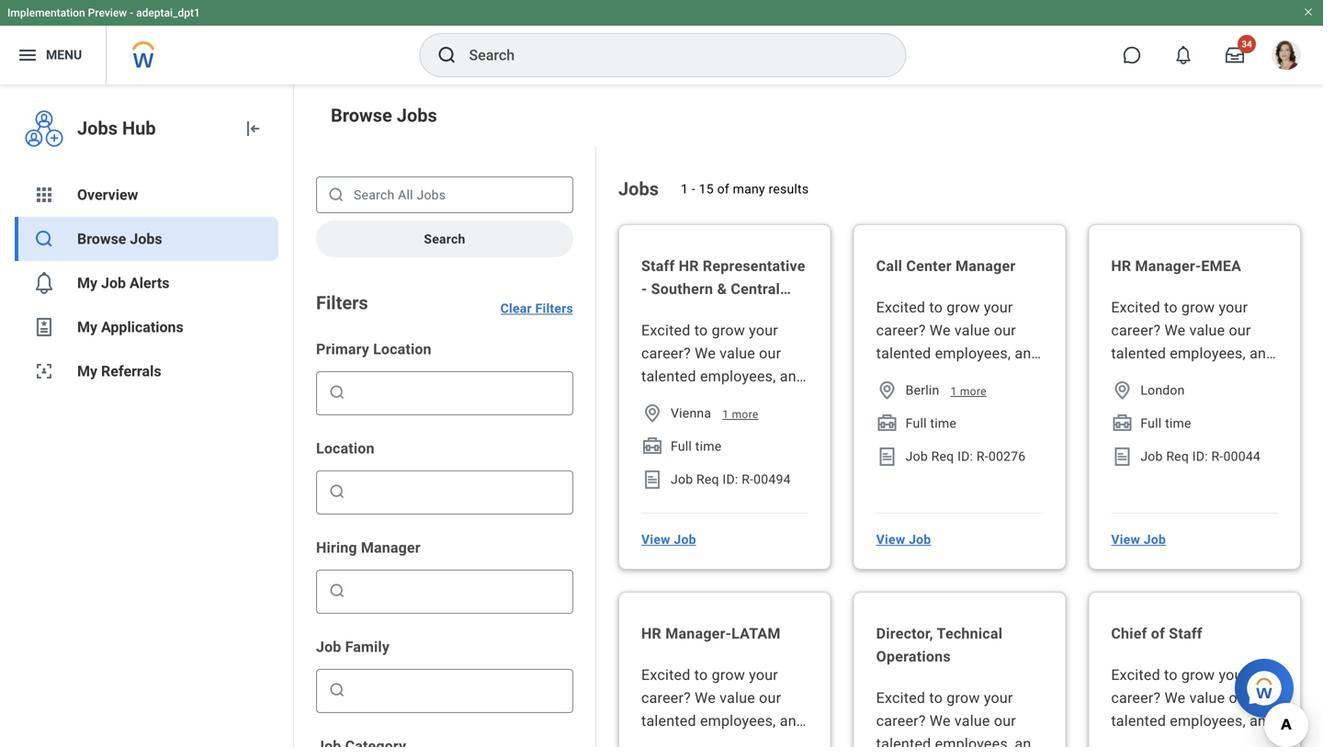 Task type: locate. For each thing, give the bounding box(es) containing it.
full down vienna
[[671, 439, 692, 454]]

- up europe
[[641, 280, 647, 298]]

filters inside button
[[535, 301, 573, 316]]

hub
[[122, 118, 156, 139]]

2 horizontal spatial hr
[[1111, 257, 1132, 275]]

hr inside staff hr representative - southern & central europe
[[679, 257, 699, 275]]

1 left 15
[[681, 182, 688, 197]]

hr for hr manager-emea
[[1111, 257, 1132, 275]]

full time down london
[[1141, 416, 1192, 431]]

location element
[[876, 380, 899, 402], [1111, 380, 1133, 402], [641, 403, 664, 425]]

1 vertical spatial manager-
[[666, 625, 732, 642]]

3 view job button from the left
[[1104, 521, 1174, 558]]

1 vertical spatial my
[[77, 318, 97, 336]]

2 my from the top
[[77, 318, 97, 336]]

time for call center manager
[[930, 416, 957, 431]]

1 horizontal spatial location image
[[1111, 380, 1133, 402]]

view job button
[[634, 521, 704, 558], [869, 521, 939, 558], [1104, 521, 1174, 558]]

- right preview
[[130, 6, 133, 19]]

3 view from the left
[[1111, 532, 1141, 547]]

1 vertical spatial jobrequisitionid image
[[641, 469, 664, 491]]

1 more for call center manager
[[951, 385, 987, 398]]

my inside my applications link
[[77, 318, 97, 336]]

full for staff hr representative - southern & central europe
[[671, 439, 692, 454]]

view
[[641, 532, 671, 547], [876, 532, 906, 547], [1111, 532, 1141, 547]]

- left 15
[[692, 182, 696, 197]]

time
[[930, 416, 957, 431], [1165, 416, 1192, 431], [696, 439, 722, 454]]

jobrequisitionid image down location icon
[[641, 469, 664, 491]]

0 horizontal spatial -
[[130, 6, 133, 19]]

2 vertical spatial search image
[[328, 681, 346, 699]]

search
[[424, 231, 466, 247]]

1 horizontal spatial 1
[[723, 408, 729, 421]]

of right 15
[[717, 182, 730, 197]]

3 my from the top
[[77, 363, 97, 380]]

: left the "00494"
[[735, 472, 738, 487]]

id
[[958, 449, 970, 464], [1193, 449, 1205, 464], [723, 472, 735, 487]]

clear filters
[[501, 301, 573, 316]]

1 vertical spatial search image
[[328, 383, 346, 402]]

menu banner
[[0, 0, 1323, 85]]

manager-
[[1136, 257, 1202, 275], [666, 625, 732, 642]]

staff
[[641, 257, 675, 275], [1169, 625, 1203, 642]]

full time
[[906, 416, 957, 431], [1141, 416, 1192, 431], [671, 439, 722, 454]]

many
[[733, 182, 765, 197]]

1 horizontal spatial time
[[930, 416, 957, 431]]

0 horizontal spatial browse jobs
[[77, 230, 162, 248]]

0 vertical spatial -
[[130, 6, 133, 19]]

staff inside staff hr representative - southern & central europe
[[641, 257, 675, 275]]

2 horizontal spatial location element
[[1111, 380, 1133, 402]]

central
[[731, 280, 780, 298]]

my inside my job alerts link
[[77, 274, 97, 292]]

1 horizontal spatial full time
[[906, 416, 957, 431]]

2 view job from the left
[[876, 532, 931, 547]]

job req id : r-00044
[[1141, 449, 1261, 464]]

my referrals
[[77, 363, 161, 380]]

time type element for staff hr representative - southern & central europe
[[641, 436, 664, 458]]

0 horizontal spatial 1 more button
[[723, 407, 759, 422]]

jobrequisitionid element left job req id : r-00044
[[1111, 446, 1133, 468]]

1 vertical spatial browse
[[77, 230, 126, 248]]

1 horizontal spatial time type image
[[876, 413, 899, 435]]

2 horizontal spatial time
[[1165, 416, 1192, 431]]

2 horizontal spatial time type image
[[1111, 413, 1133, 435]]

1 horizontal spatial 1 more
[[951, 385, 987, 398]]

my for my applications
[[77, 318, 97, 336]]

1 location image from the left
[[876, 380, 899, 402]]

time down vienna
[[696, 439, 722, 454]]

location element left london
[[1111, 380, 1133, 402]]

jobs
[[397, 105, 437, 126], [77, 118, 118, 139], [619, 178, 659, 200], [130, 230, 162, 248]]

jobs hub
[[77, 118, 156, 139]]

filters
[[316, 292, 368, 314], [535, 301, 573, 316]]

location image for hr
[[1111, 380, 1133, 402]]

my
[[77, 274, 97, 292], [77, 318, 97, 336], [77, 363, 97, 380]]

document star image
[[33, 316, 55, 338]]

hr
[[679, 257, 699, 275], [1111, 257, 1132, 275], [641, 625, 662, 642]]

1 vertical spatial -
[[692, 182, 696, 197]]

1 horizontal spatial full
[[906, 416, 927, 431]]

search image
[[327, 186, 346, 204], [328, 383, 346, 402], [328, 681, 346, 699]]

1 - 15 of many results
[[681, 182, 809, 197]]

manager right hiring
[[361, 539, 421, 556]]

my right my referrals icon
[[77, 363, 97, 380]]

Search All Jobs text field
[[316, 176, 573, 213]]

00276
[[989, 449, 1026, 464]]

: left 00276
[[970, 449, 973, 464]]

0 vertical spatial 1 more
[[951, 385, 987, 398]]

0 horizontal spatial staff
[[641, 257, 675, 275]]

full time for hr manager-emea
[[1141, 416, 1192, 431]]

full time down vienna
[[671, 439, 722, 454]]

heatmap image
[[33, 184, 55, 206]]

2 horizontal spatial req
[[1167, 449, 1189, 464]]

justify image
[[17, 44, 39, 66]]

r-
[[977, 449, 989, 464], [1212, 449, 1224, 464], [742, 472, 754, 487]]

id left 00276
[[958, 449, 970, 464]]

more
[[960, 385, 987, 398], [732, 408, 759, 421]]

1 horizontal spatial location element
[[876, 380, 899, 402]]

1 more
[[951, 385, 987, 398], [723, 408, 759, 421]]

primary
[[316, 341, 369, 358]]

3 view job from the left
[[1111, 532, 1166, 547]]

navigation pane region
[[0, 85, 294, 747]]

0 horizontal spatial id
[[723, 472, 735, 487]]

call
[[876, 257, 903, 275]]

0 horizontal spatial view job button
[[634, 521, 704, 558]]

location
[[373, 341, 432, 358], [316, 440, 375, 457]]

0 horizontal spatial location image
[[876, 380, 899, 402]]

req left 00276
[[932, 449, 954, 464]]

time down berlin
[[930, 416, 957, 431]]

0 vertical spatial jobrequisitionid image
[[876, 446, 899, 468]]

0 horizontal spatial filters
[[316, 292, 368, 314]]

1 view from the left
[[641, 532, 671, 547]]

of
[[717, 182, 730, 197], [1151, 625, 1165, 642]]

location element left berlin
[[876, 380, 899, 402]]

search button
[[316, 221, 573, 257]]

jobrequisitionid image
[[876, 446, 899, 468], [641, 469, 664, 491]]

2 vertical spatial -
[[641, 280, 647, 298]]

0 vertical spatial staff
[[641, 257, 675, 275]]

notifications large image
[[33, 272, 55, 294]]

my job alerts link
[[15, 261, 278, 305]]

2 horizontal spatial :
[[1205, 449, 1208, 464]]

1 vertical spatial manager
[[361, 539, 421, 556]]

browse jobs
[[331, 105, 437, 126], [77, 230, 162, 248]]

2 horizontal spatial 1
[[951, 385, 957, 398]]

notifications large image
[[1175, 46, 1193, 64]]

my right notifications large image
[[77, 274, 97, 292]]

location image left london
[[1111, 380, 1133, 402]]

1 more button
[[951, 384, 987, 399], [723, 407, 759, 422]]

2 view from the left
[[876, 532, 906, 547]]

2 horizontal spatial time type element
[[1111, 413, 1133, 435]]

r- for hr manager-emea
[[1212, 449, 1224, 464]]

profile logan mcneil image
[[1272, 40, 1301, 74]]

1 more button right vienna
[[723, 407, 759, 422]]

location element for hr manager-emea
[[1111, 380, 1133, 402]]

0 horizontal spatial manager
[[361, 539, 421, 556]]

0 horizontal spatial location element
[[641, 403, 664, 425]]

1 horizontal spatial view job
[[876, 532, 931, 547]]

id left the "00494"
[[723, 472, 735, 487]]

1 more button for call center manager
[[951, 384, 987, 399]]

0 horizontal spatial browse
[[77, 230, 126, 248]]

0 horizontal spatial full
[[671, 439, 692, 454]]

2 vertical spatial 1
[[723, 408, 729, 421]]

time for staff hr representative - southern & central europe
[[696, 439, 722, 454]]

2 vertical spatial my
[[77, 363, 97, 380]]

more right berlin
[[960, 385, 987, 398]]

req
[[932, 449, 954, 464], [1167, 449, 1189, 464], [697, 472, 719, 487]]

search image
[[436, 44, 458, 66], [33, 228, 55, 250], [328, 483, 346, 501], [328, 582, 346, 600]]

filters up primary
[[316, 292, 368, 314]]

jobrequisitionid image
[[1111, 446, 1133, 468]]

inbox large image
[[1226, 46, 1244, 64]]

manager- for latam
[[666, 625, 732, 642]]

2 location image from the left
[[1111, 380, 1133, 402]]

my applications
[[77, 318, 184, 336]]

0 horizontal spatial time type image
[[641, 436, 664, 458]]

clear
[[501, 301, 532, 316]]

location element left vienna
[[641, 403, 664, 425]]

location image
[[641, 403, 664, 425]]

time type image for staff hr representative - southern & central europe
[[641, 436, 664, 458]]

more for staff hr representative - southern & central europe
[[732, 408, 759, 421]]

0 vertical spatial manager
[[956, 257, 1016, 275]]

browse jobs link
[[15, 217, 278, 261]]

0 vertical spatial manager-
[[1136, 257, 1202, 275]]

0 horizontal spatial :
[[735, 472, 738, 487]]

view job for hr manager-emea
[[1111, 532, 1166, 547]]

1
[[681, 182, 688, 197], [951, 385, 957, 398], [723, 408, 729, 421]]

1 more button right berlin
[[951, 384, 987, 399]]

browse
[[331, 105, 392, 126], [77, 230, 126, 248]]

my applications link
[[15, 305, 278, 349]]

id for staff hr representative - southern & central europe
[[723, 472, 735, 487]]

implementation
[[7, 6, 85, 19]]

latam
[[732, 625, 781, 642]]

location image for call
[[876, 380, 899, 402]]

1 more right berlin
[[951, 385, 987, 398]]

:
[[970, 449, 973, 464], [1205, 449, 1208, 464], [735, 472, 738, 487]]

2 horizontal spatial view job
[[1111, 532, 1166, 547]]

view job button for staff hr representative - southern & central europe
[[634, 521, 704, 558]]

menu
[[46, 47, 82, 63]]

1 horizontal spatial manager-
[[1136, 257, 1202, 275]]

0 horizontal spatial time type element
[[641, 436, 664, 458]]

1 my from the top
[[77, 274, 97, 292]]

-
[[130, 6, 133, 19], [692, 182, 696, 197], [641, 280, 647, 298]]

req for hr manager-emea
[[1167, 449, 1189, 464]]

filters right clear
[[535, 301, 573, 316]]

1 right berlin
[[951, 385, 957, 398]]

time type element
[[876, 413, 899, 435], [1111, 413, 1133, 435], [641, 436, 664, 458]]

full
[[906, 416, 927, 431], [1141, 416, 1162, 431], [671, 439, 692, 454]]

0 vertical spatial more
[[960, 385, 987, 398]]

0 horizontal spatial jobrequisitionid element
[[641, 469, 664, 491]]

2 horizontal spatial full
[[1141, 416, 1162, 431]]

0 horizontal spatial r-
[[742, 472, 754, 487]]

staff right chief
[[1169, 625, 1203, 642]]

more right vienna
[[732, 408, 759, 421]]

job
[[101, 274, 126, 292], [906, 449, 928, 464], [1141, 449, 1163, 464], [671, 472, 693, 487], [674, 532, 696, 547], [909, 532, 931, 547], [1144, 532, 1166, 547], [316, 638, 341, 656]]

menu button
[[0, 26, 106, 85]]

1 horizontal spatial req
[[932, 449, 954, 464]]

full down london
[[1141, 416, 1162, 431]]

1 horizontal spatial jobrequisitionid element
[[876, 446, 899, 468]]

00494
[[754, 472, 791, 487]]

full down berlin
[[906, 416, 927, 431]]

1 horizontal spatial filters
[[535, 301, 573, 316]]

0 horizontal spatial full time
[[671, 439, 722, 454]]

req for call center manager
[[932, 449, 954, 464]]

my right document star icon
[[77, 318, 97, 336]]

jobrequisitionid image left "job req id : r-00276"
[[876, 446, 899, 468]]

1 horizontal spatial time type element
[[876, 413, 899, 435]]

close environment banner image
[[1303, 6, 1314, 17]]

1 horizontal spatial hr
[[679, 257, 699, 275]]

: left 00044
[[1205, 449, 1208, 464]]

2 horizontal spatial view job button
[[1104, 521, 1174, 558]]

1 horizontal spatial manager
[[956, 257, 1016, 275]]

: for hr manager-emea
[[1205, 449, 1208, 464]]

job family
[[316, 638, 390, 656]]

1 right vienna
[[723, 408, 729, 421]]

director, technical operations
[[876, 625, 1003, 665]]

0 horizontal spatial of
[[717, 182, 730, 197]]

technical
[[937, 625, 1003, 642]]

jobrequisitionid element
[[876, 446, 899, 468], [1111, 446, 1133, 468], [641, 469, 664, 491]]

time type image
[[876, 413, 899, 435], [1111, 413, 1133, 435], [641, 436, 664, 458]]

1 horizontal spatial :
[[970, 449, 973, 464]]

jobrequisitionid element left "job req id : r-00276"
[[876, 446, 899, 468]]

0 horizontal spatial view job
[[641, 532, 696, 547]]

location element for staff hr representative - southern & central europe
[[641, 403, 664, 425]]

manager right center on the right top of the page
[[956, 257, 1016, 275]]

2 horizontal spatial r-
[[1212, 449, 1224, 464]]

jobrequisitionid element down location icon
[[641, 469, 664, 491]]

full time for staff hr representative - southern & central europe
[[671, 439, 722, 454]]

0 vertical spatial 1 more button
[[951, 384, 987, 399]]

id for call center manager
[[958, 449, 970, 464]]

1 horizontal spatial id
[[958, 449, 970, 464]]

0 horizontal spatial jobrequisitionid image
[[641, 469, 664, 491]]

time down london
[[1165, 416, 1192, 431]]

search image inside browse jobs link
[[33, 228, 55, 250]]

primary location
[[316, 341, 432, 358]]

hiring
[[316, 539, 357, 556]]

time type image for hr manager-emea
[[1111, 413, 1133, 435]]

hr for hr manager-latam
[[641, 625, 662, 642]]

1 view job button from the left
[[634, 521, 704, 558]]

0 horizontal spatial 1 more
[[723, 408, 759, 421]]

0 horizontal spatial time
[[696, 439, 722, 454]]

0 horizontal spatial more
[[732, 408, 759, 421]]

req for staff hr representative - southern & central europe
[[697, 472, 719, 487]]

of right chief
[[1151, 625, 1165, 642]]

: for staff hr representative - southern & central europe
[[735, 472, 738, 487]]

2 horizontal spatial view
[[1111, 532, 1141, 547]]

0 vertical spatial my
[[77, 274, 97, 292]]

berlin
[[906, 383, 940, 398]]

1 vertical spatial 1 more button
[[723, 407, 759, 422]]

jobrequisitionid image for call center manager
[[876, 446, 899, 468]]

id left 00044
[[1193, 449, 1205, 464]]

req left the "00494"
[[697, 472, 719, 487]]

staff up the southern
[[641, 257, 675, 275]]

1 view job from the left
[[641, 532, 696, 547]]

0 horizontal spatial manager-
[[666, 625, 732, 642]]

full time down berlin
[[906, 416, 957, 431]]

0 vertical spatial browse jobs
[[331, 105, 437, 126]]

1 more right vienna
[[723, 408, 759, 421]]

1 vertical spatial 1 more
[[723, 408, 759, 421]]

1 horizontal spatial browse
[[331, 105, 392, 126]]

1 horizontal spatial view
[[876, 532, 906, 547]]

req right jobrequisitionid image
[[1167, 449, 1189, 464]]

my inside 'my referrals' 'link'
[[77, 363, 97, 380]]

job req id : r-00276
[[906, 449, 1026, 464]]

manager
[[956, 257, 1016, 275], [361, 539, 421, 556]]

1 vertical spatial more
[[732, 408, 759, 421]]

1 more for staff hr representative - southern & central europe
[[723, 408, 759, 421]]

transformation import image
[[242, 118, 264, 140]]

1 vertical spatial staff
[[1169, 625, 1203, 642]]

location image left berlin
[[876, 380, 899, 402]]

- inside menu banner
[[130, 6, 133, 19]]

2 horizontal spatial jobrequisitionid element
[[1111, 446, 1133, 468]]

more for call center manager
[[960, 385, 987, 398]]

1 horizontal spatial -
[[641, 280, 647, 298]]

2 horizontal spatial full time
[[1141, 416, 1192, 431]]

1 horizontal spatial 1 more button
[[951, 384, 987, 399]]

2 view job button from the left
[[869, 521, 939, 558]]

view job
[[641, 532, 696, 547], [876, 532, 931, 547], [1111, 532, 1166, 547]]

0 horizontal spatial req
[[697, 472, 719, 487]]

location image
[[876, 380, 899, 402], [1111, 380, 1133, 402]]

1 horizontal spatial view job button
[[869, 521, 939, 558]]

1 horizontal spatial more
[[960, 385, 987, 398]]

1 horizontal spatial jobrequisitionid image
[[876, 446, 899, 468]]

1 horizontal spatial browse jobs
[[331, 105, 437, 126]]



Task type: describe. For each thing, give the bounding box(es) containing it.
full for hr manager-emea
[[1141, 416, 1162, 431]]

my for my referrals
[[77, 363, 97, 380]]

hr manager-latam
[[641, 625, 781, 642]]

referrals
[[101, 363, 161, 380]]

0 vertical spatial 1
[[681, 182, 688, 197]]

0 vertical spatial search image
[[327, 186, 346, 204]]

view job button for hr manager-emea
[[1104, 521, 1174, 558]]

clear filters button
[[501, 279, 573, 316]]

jobrequisitionid element for staff hr representative - southern & central europe
[[641, 469, 664, 491]]

adeptai_dpt1
[[136, 6, 200, 19]]

00044
[[1224, 449, 1261, 464]]

call center manager
[[876, 257, 1016, 275]]

time type element for hr manager-emea
[[1111, 413, 1133, 435]]

chief of staff
[[1111, 625, 1203, 642]]

1 vertical spatial location
[[316, 440, 375, 457]]

jobs down overview link at top left
[[130, 230, 162, 248]]

time type image for call center manager
[[876, 413, 899, 435]]

view for hr manager-emea
[[1111, 532, 1141, 547]]

search image for primary
[[328, 383, 346, 402]]

staff hr representative - southern & central europe
[[641, 257, 806, 321]]

europe
[[641, 303, 689, 321]]

Search Workday  search field
[[469, 35, 868, 75]]

location element for call center manager
[[876, 380, 899, 402]]

0 vertical spatial of
[[717, 182, 730, 197]]

jobrequisitionid element for call center manager
[[876, 446, 899, 468]]

jobs up search all jobs text box
[[397, 105, 437, 126]]

view job for staff hr representative - southern & central europe
[[641, 532, 696, 547]]

&
[[717, 280, 727, 298]]

time for hr manager-emea
[[1165, 416, 1192, 431]]

view for call center manager
[[876, 532, 906, 547]]

r- for call center manager
[[977, 449, 989, 464]]

emea
[[1202, 257, 1242, 275]]

representative
[[703, 257, 806, 275]]

1 more button for staff hr representative - southern & central europe
[[723, 407, 759, 422]]

overview link
[[15, 173, 278, 217]]

jobs left hub
[[77, 118, 118, 139]]

time type element for call center manager
[[876, 413, 899, 435]]

jobs left 15
[[619, 178, 659, 200]]

job req id : r-00494
[[671, 472, 791, 487]]

browse inside navigation pane "region"
[[77, 230, 126, 248]]

preview
[[88, 6, 127, 19]]

jobrequisitionid image for staff hr representative - southern & central europe
[[641, 469, 664, 491]]

0 vertical spatial location
[[373, 341, 432, 358]]

london
[[1141, 383, 1185, 398]]

family
[[345, 638, 390, 656]]

job inside navigation pane "region"
[[101, 274, 126, 292]]

view for staff hr representative - southern & central europe
[[641, 532, 671, 547]]

my referrals image
[[33, 360, 55, 382]]

id for hr manager-emea
[[1193, 449, 1205, 464]]

browse jobs inside navigation pane "region"
[[77, 230, 162, 248]]

my for my job alerts
[[77, 274, 97, 292]]

full time for call center manager
[[906, 416, 957, 431]]

0 vertical spatial browse
[[331, 105, 392, 126]]

implementation preview -   adeptai_dpt1
[[7, 6, 200, 19]]

r- for staff hr representative - southern & central europe
[[742, 472, 754, 487]]

overview
[[77, 186, 138, 204]]

jobs hub element
[[77, 116, 227, 142]]

search image for job
[[328, 681, 346, 699]]

: for call center manager
[[970, 449, 973, 464]]

15
[[699, 182, 714, 197]]

alerts
[[130, 274, 170, 292]]

chief
[[1111, 625, 1148, 642]]

view job for call center manager
[[876, 532, 931, 547]]

applications
[[101, 318, 184, 336]]

1 for staff hr representative - southern & central europe
[[723, 408, 729, 421]]

view job button for call center manager
[[869, 521, 939, 558]]

my job alerts
[[77, 274, 170, 292]]

director,
[[876, 625, 934, 642]]

34 button
[[1215, 35, 1256, 75]]

operations
[[876, 648, 951, 665]]

34
[[1242, 39, 1252, 50]]

jobrequisitionid element for hr manager-emea
[[1111, 446, 1133, 468]]

my referrals link
[[15, 349, 278, 393]]

hr manager-emea
[[1111, 257, 1242, 275]]

full for call center manager
[[906, 416, 927, 431]]

manager- for emea
[[1136, 257, 1202, 275]]

1 horizontal spatial staff
[[1169, 625, 1203, 642]]

results
[[769, 182, 809, 197]]

southern
[[651, 280, 713, 298]]

1 for call center manager
[[951, 385, 957, 398]]

- inside staff hr representative - southern & central europe
[[641, 280, 647, 298]]

vienna
[[671, 406, 712, 421]]

center
[[907, 257, 952, 275]]

hiring manager
[[316, 539, 421, 556]]

1 vertical spatial of
[[1151, 625, 1165, 642]]

2 horizontal spatial -
[[692, 182, 696, 197]]



Task type: vqa. For each thing, say whether or not it's contained in the screenshot.
the leftmost '00194'
no



